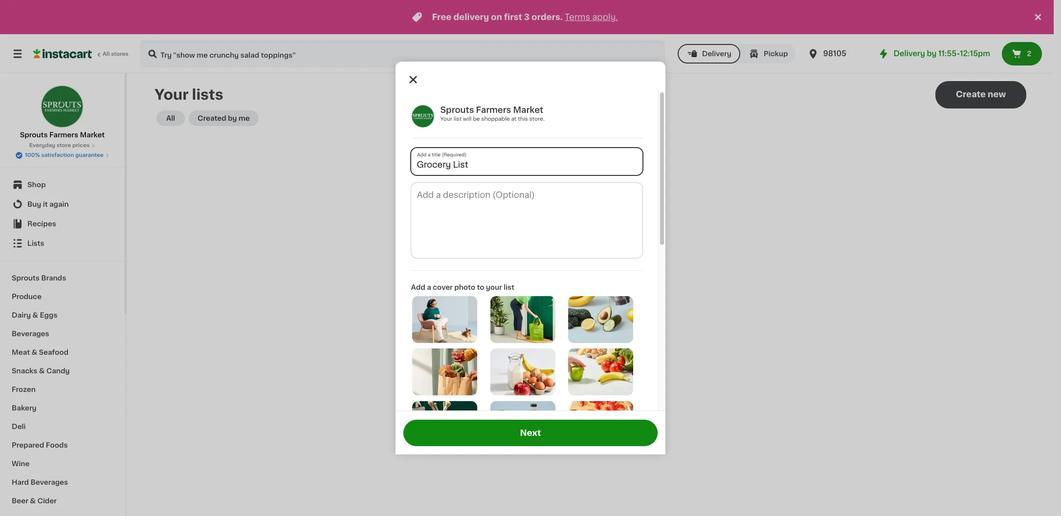 Task type: describe. For each thing, give the bounding box(es) containing it.
satisfaction
[[41, 153, 74, 158]]

market for sprouts farmers market
[[80, 132, 105, 138]]

delivery button
[[678, 44, 740, 64]]

created by me
[[198, 115, 250, 122]]

1 vertical spatial list
[[603, 269, 616, 277]]

wine link
[[6, 455, 119, 473]]

shop link
[[6, 175, 119, 195]]

prepared foods link
[[6, 436, 119, 455]]

me
[[239, 115, 250, 122]]

created
[[198, 115, 226, 122]]

store
[[57, 143, 71, 148]]

buy
[[27, 201, 41, 208]]

seafood
[[39, 349, 68, 356]]

beer & cider link
[[6, 492, 119, 511]]

photo
[[455, 284, 476, 291]]

dairy & eggs link
[[6, 306, 119, 325]]

1 horizontal spatial will
[[588, 248, 598, 255]]

sprouts farmers market logo image inside list_add_items dialog
[[411, 105, 435, 128]]

service type group
[[678, 44, 796, 64]]

free
[[432, 13, 452, 21]]

2 button
[[1002, 42, 1042, 66]]

at
[[512, 116, 517, 122]]

sprouts farmers market logo image inside sprouts farmers market "link"
[[41, 85, 84, 128]]

market for sprouts farmers market your list will be shoppable at this store.
[[514, 106, 544, 114]]

deli link
[[6, 418, 119, 436]]

frozen link
[[6, 381, 119, 399]]

sprouts farmers market link
[[20, 85, 105, 140]]

cover
[[433, 284, 453, 291]]

meat & seafood link
[[6, 343, 119, 362]]

11:55-
[[939, 50, 960, 57]]

& for meat
[[32, 349, 37, 356]]

new
[[988, 90, 1006, 98]]

beer & cider
[[12, 498, 57, 505]]

2
[[1027, 50, 1032, 57]]

delivery by 11:55-12:15pm link
[[878, 48, 990, 60]]

terms apply. link
[[565, 13, 618, 21]]

farmers for sprouts farmers market your list will be shoppable at this store.
[[476, 106, 512, 114]]

a bunch of kale, a sliced lemon, a half of an avocado, a cucumber, a bunch of bananas, and a blender. image
[[568, 296, 634, 343]]

create a list link
[[565, 268, 616, 279]]

limited time offer region
[[0, 0, 1032, 34]]

everyday
[[29, 143, 55, 148]]

& for snacks
[[39, 368, 45, 375]]

will inside sprouts farmers market your list will be shoppable at this store.
[[463, 116, 472, 122]]

sprouts brands
[[12, 275, 66, 282]]

to
[[477, 284, 485, 291]]

again
[[49, 201, 69, 208]]

a for add
[[427, 284, 431, 291]]

dairy & eggs
[[12, 312, 57, 319]]

lists link
[[6, 234, 119, 253]]

& for beer
[[30, 498, 36, 505]]

0 vertical spatial beverages
[[12, 331, 49, 337]]

lists
[[192, 88, 223, 102]]

your inside sprouts farmers market your list will be shoppable at this store.
[[441, 116, 453, 122]]

100% satisfaction guarantee button
[[15, 150, 110, 159]]

prepared foods
[[12, 442, 68, 449]]

next
[[520, 429, 541, 437]]

by for created
[[228, 115, 237, 122]]

beverages link
[[6, 325, 119, 343]]

hard beverages link
[[6, 473, 119, 492]]

prepared
[[12, 442, 44, 449]]

12:15pm
[[960, 50, 990, 57]]

by for delivery
[[927, 50, 937, 57]]

next button
[[404, 420, 658, 446]]

apply.
[[592, 13, 618, 21]]

sprouts for sprouts farmers market your list will be shoppable at this store.
[[441, 106, 474, 114]]

delivery by 11:55-12:15pm
[[894, 50, 990, 57]]

bakery link
[[6, 399, 119, 418]]

lists for lists
[[27, 240, 44, 247]]

lists for lists you create will be saved here.
[[531, 248, 547, 255]]

delivery
[[454, 13, 489, 21]]

sprouts for sprouts brands
[[12, 275, 39, 282]]

instacart logo image
[[33, 48, 92, 60]]

produce link
[[6, 288, 119, 306]]

all stores
[[103, 51, 128, 57]]

guarantee
[[75, 153, 104, 158]]

all button
[[157, 111, 185, 126]]

an shopper setting a bag of groceries down at someone's door. image
[[490, 296, 555, 343]]

create new button
[[936, 81, 1027, 109]]

a head of lettuce, a half of a lemon, a bottle of sauce, a tomato, and a small baguette. image
[[490, 401, 555, 448]]

create for create a list
[[565, 269, 594, 277]]

prices
[[72, 143, 90, 148]]

deli
[[12, 424, 26, 430]]

pickup button
[[740, 44, 796, 64]]

list_add_items dialog
[[396, 62, 666, 516]]



Task type: locate. For each thing, give the bounding box(es) containing it.
farmers for sprouts farmers market
[[49, 132, 78, 138]]

sprouts farmers market your list will be shoppable at this store.
[[441, 106, 545, 122]]

eggs
[[40, 312, 57, 319]]

be left shoppable
[[473, 116, 480, 122]]

1 vertical spatial lists
[[531, 248, 547, 255]]

beverages up cider
[[31, 479, 68, 486]]

bakery
[[12, 405, 36, 412]]

a for create
[[596, 269, 601, 277]]

0 vertical spatial by
[[927, 50, 937, 57]]

dairy
[[12, 312, 31, 319]]

1 vertical spatial market
[[80, 132, 105, 138]]

1 vertical spatial create
[[565, 269, 594, 277]]

sprouts inside "link"
[[20, 132, 48, 138]]

0 horizontal spatial all
[[103, 51, 110, 57]]

produce
[[12, 293, 42, 300]]

1 vertical spatial by
[[228, 115, 237, 122]]

your
[[155, 88, 189, 102], [441, 116, 453, 122]]

1 horizontal spatial by
[[927, 50, 937, 57]]

2 vertical spatial list
[[504, 284, 515, 291]]

beer
[[12, 498, 28, 505]]

a right the add
[[427, 284, 431, 291]]

1 horizontal spatial be
[[600, 248, 609, 255]]

sprouts
[[441, 106, 474, 114], [20, 132, 48, 138], [12, 275, 39, 282]]

& for dairy
[[32, 312, 38, 319]]

98105
[[823, 50, 847, 57]]

hard
[[12, 479, 29, 486]]

this
[[518, 116, 528, 122]]

100%
[[25, 153, 40, 158]]

all inside button
[[166, 115, 175, 122]]

1 horizontal spatial a
[[596, 269, 601, 277]]

0 horizontal spatial will
[[463, 116, 472, 122]]

foods
[[46, 442, 68, 449]]

farmers up shoppable
[[476, 106, 512, 114]]

create left new
[[956, 90, 986, 98]]

1 horizontal spatial delivery
[[894, 50, 925, 57]]

0 vertical spatial sprouts
[[441, 106, 474, 114]]

snacks & candy
[[12, 368, 70, 375]]

1 horizontal spatial sprouts farmers market logo image
[[411, 105, 435, 128]]

list down saved
[[603, 269, 616, 277]]

0 vertical spatial be
[[473, 116, 480, 122]]

a person touching an apple, a banana, a bunch of tomatoes, and an assortment of other vegetables on a counter. image
[[568, 349, 634, 396]]

list
[[454, 116, 462, 122], [603, 269, 616, 277], [504, 284, 515, 291]]

add
[[411, 284, 426, 291]]

sprouts inside sprouts farmers market your list will be shoppable at this store.
[[441, 106, 474, 114]]

frozen
[[12, 386, 36, 393]]

1 vertical spatial a
[[427, 284, 431, 291]]

0 vertical spatial will
[[463, 116, 472, 122]]

0 vertical spatial a
[[596, 269, 601, 277]]

store.
[[530, 116, 545, 122]]

a woman sitting on a chair wearing headphones holding a drink in her hand with a small brown dog on the floor by her side. image
[[412, 296, 477, 343]]

meat & seafood
[[12, 349, 68, 356]]

98105 button
[[808, 40, 866, 67]]

beverages down 'dairy & eggs'
[[12, 331, 49, 337]]

recipes link
[[6, 214, 119, 234]]

0 horizontal spatial create
[[565, 269, 594, 277]]

1 horizontal spatial create
[[956, 90, 986, 98]]

0 horizontal spatial farmers
[[49, 132, 78, 138]]

1 horizontal spatial list
[[504, 284, 515, 291]]

will left shoppable
[[463, 116, 472, 122]]

0 vertical spatial your
[[155, 88, 189, 102]]

list right your
[[504, 284, 515, 291]]

all stores link
[[33, 40, 129, 67]]

candy
[[46, 368, 70, 375]]

a down lists you create will be saved here.
[[596, 269, 601, 277]]

farmers
[[476, 106, 512, 114], [49, 132, 78, 138]]

it
[[43, 201, 48, 208]]

a wooden cutting board and knife, and a few sliced tomatoes and two whole tomatoes. image
[[568, 401, 634, 448]]

0 horizontal spatial list
[[454, 116, 462, 122]]

wine
[[12, 461, 30, 468]]

None text field
[[411, 183, 643, 258]]

1 vertical spatial will
[[588, 248, 598, 255]]

0 vertical spatial farmers
[[476, 106, 512, 114]]

orders.
[[532, 13, 563, 21]]

a inside dialog
[[427, 284, 431, 291]]

& left candy
[[39, 368, 45, 375]]

& left eggs
[[32, 312, 38, 319]]

list inside sprouts farmers market your list will be shoppable at this store.
[[454, 116, 462, 122]]

everyday store prices link
[[29, 142, 96, 150]]

a tabletop of makeup, skincare, and beauty products. image
[[412, 401, 477, 448]]

saved
[[611, 248, 631, 255]]

farmers inside "link"
[[49, 132, 78, 138]]

100% satisfaction guarantee
[[25, 153, 104, 158]]

delivery for delivery by 11:55-12:15pm
[[894, 50, 925, 57]]

market up the this on the left of the page
[[514, 106, 544, 114]]

be
[[473, 116, 480, 122], [600, 248, 609, 255]]

create
[[956, 90, 986, 98], [565, 269, 594, 277]]

None search field
[[140, 40, 665, 67]]

create a list
[[565, 269, 616, 277]]

0 horizontal spatial market
[[80, 132, 105, 138]]

1 vertical spatial all
[[166, 115, 175, 122]]

sprouts farmers market
[[20, 132, 105, 138]]

your
[[486, 284, 502, 291]]

a person holding a tomato and a grocery bag with a baguette and vegetables. image
[[412, 349, 477, 396]]

create
[[564, 248, 586, 255]]

lists left you
[[531, 248, 547, 255]]

by left 11:55-
[[927, 50, 937, 57]]

0 horizontal spatial be
[[473, 116, 480, 122]]

market
[[514, 106, 544, 114], [80, 132, 105, 138]]

on
[[491, 13, 502, 21]]

lists you create will be saved here.
[[531, 248, 650, 255]]

market inside sprouts farmers market "link"
[[80, 132, 105, 138]]

brands
[[41, 275, 66, 282]]

0 horizontal spatial by
[[228, 115, 237, 122]]

1 horizontal spatial all
[[166, 115, 175, 122]]

1 vertical spatial sprouts
[[20, 132, 48, 138]]

1 horizontal spatial farmers
[[476, 106, 512, 114]]

you
[[549, 248, 562, 255]]

hard beverages
[[12, 479, 68, 486]]

0 horizontal spatial a
[[427, 284, 431, 291]]

first
[[504, 13, 522, 21]]

all down your lists
[[166, 115, 175, 122]]

cider
[[37, 498, 57, 505]]

will
[[463, 116, 472, 122], [588, 248, 598, 255]]

create new
[[956, 90, 1006, 98]]

create down create
[[565, 269, 594, 277]]

beverages
[[12, 331, 49, 337], [31, 479, 68, 486]]

by left me
[[228, 115, 237, 122]]

your lists
[[155, 88, 223, 102]]

Add a title (Required) text field
[[411, 148, 643, 175]]

created by me button
[[189, 111, 259, 126]]

market inside sprouts farmers market your list will be shoppable at this store.
[[514, 106, 544, 114]]

farmers inside sprouts farmers market your list will be shoppable at this store.
[[476, 106, 512, 114]]

buy it again link
[[6, 195, 119, 214]]

an apple, a small pitcher of milk, a banana, and a carton of 6 eggs. image
[[490, 349, 555, 396]]

sprouts brands link
[[6, 269, 119, 288]]

1 horizontal spatial lists
[[531, 248, 547, 255]]

3
[[524, 13, 530, 21]]

0 vertical spatial all
[[103, 51, 110, 57]]

delivery
[[894, 50, 925, 57], [702, 50, 732, 57]]

2 horizontal spatial list
[[603, 269, 616, 277]]

&
[[32, 312, 38, 319], [32, 349, 37, 356], [39, 368, 45, 375], [30, 498, 36, 505]]

create for create new
[[956, 90, 986, 98]]

all for all
[[166, 115, 175, 122]]

meat
[[12, 349, 30, 356]]

pickup
[[764, 50, 788, 57]]

0 vertical spatial list
[[454, 116, 462, 122]]

lists down recipes
[[27, 240, 44, 247]]

& right beer
[[30, 498, 36, 505]]

0 horizontal spatial your
[[155, 88, 189, 102]]

1 vertical spatial farmers
[[49, 132, 78, 138]]

all for all stores
[[103, 51, 110, 57]]

create inside button
[[956, 90, 986, 98]]

0 vertical spatial create
[[956, 90, 986, 98]]

2 vertical spatial sprouts
[[12, 275, 39, 282]]

none text field inside list_add_items dialog
[[411, 183, 643, 258]]

free delivery on first 3 orders. terms apply.
[[432, 13, 618, 21]]

be inside sprouts farmers market your list will be shoppable at this store.
[[473, 116, 480, 122]]

add a cover photo to your list
[[411, 284, 515, 291]]

list left shoppable
[[454, 116, 462, 122]]

delivery for delivery
[[702, 50, 732, 57]]

be left saved
[[600, 248, 609, 255]]

snacks & candy link
[[6, 362, 119, 381]]

everyday store prices
[[29, 143, 90, 148]]

shop
[[27, 181, 46, 188]]

& right meat
[[32, 349, 37, 356]]

0 horizontal spatial delivery
[[702, 50, 732, 57]]

1 vertical spatial be
[[600, 248, 609, 255]]

1 horizontal spatial market
[[514, 106, 544, 114]]

all left stores
[[103, 51, 110, 57]]

by inside created by me button
[[228, 115, 237, 122]]

stores
[[111, 51, 128, 57]]

will right create
[[588, 248, 598, 255]]

0 horizontal spatial sprouts farmers market logo image
[[41, 85, 84, 128]]

0 vertical spatial market
[[514, 106, 544, 114]]

buy it again
[[27, 201, 69, 208]]

0 vertical spatial lists
[[27, 240, 44, 247]]

1 vertical spatial beverages
[[31, 479, 68, 486]]

recipes
[[27, 221, 56, 227]]

delivery inside button
[[702, 50, 732, 57]]

0 horizontal spatial lists
[[27, 240, 44, 247]]

1 vertical spatial your
[[441, 116, 453, 122]]

terms
[[565, 13, 590, 21]]

sprouts for sprouts farmers market
[[20, 132, 48, 138]]

market up prices
[[80, 132, 105, 138]]

by inside delivery by 11:55-12:15pm link
[[927, 50, 937, 57]]

farmers up store
[[49, 132, 78, 138]]

a
[[596, 269, 601, 277], [427, 284, 431, 291]]

here.
[[633, 248, 650, 255]]

1 horizontal spatial your
[[441, 116, 453, 122]]

sprouts farmers market logo image
[[41, 85, 84, 128], [411, 105, 435, 128]]



Task type: vqa. For each thing, say whether or not it's contained in the screenshot.
Prepared Foods
yes



